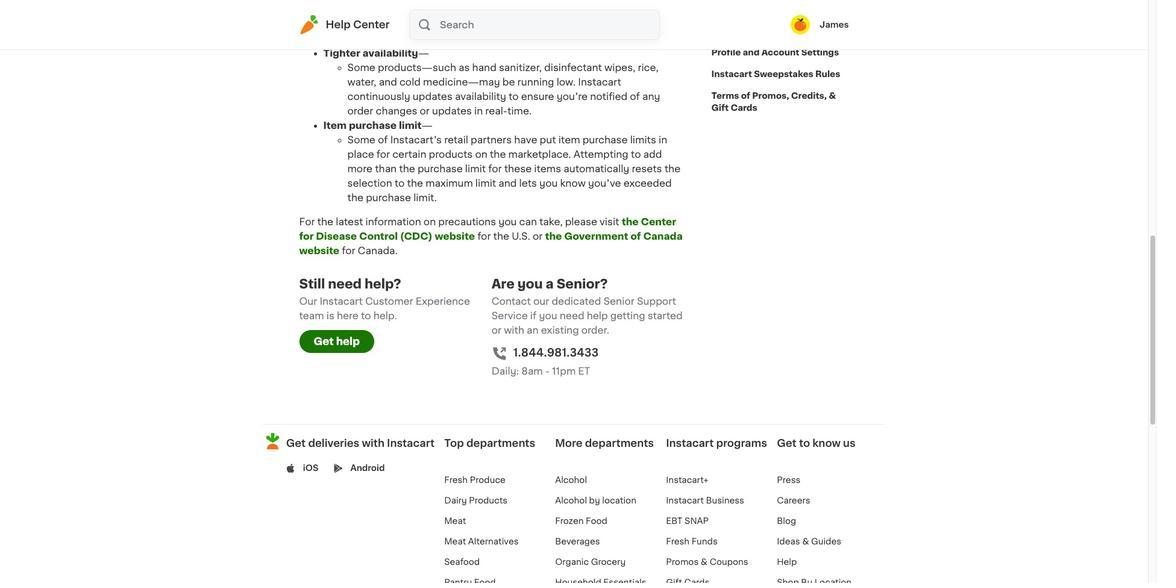 Task type: vqa. For each thing, say whether or not it's contained in the screenshot.
the topmost MEAT
yes



Task type: locate. For each thing, give the bounding box(es) containing it.
2 horizontal spatial or
[[533, 232, 543, 241]]

item up rice,
[[629, 34, 652, 43]]

ios app store logo image
[[286, 464, 295, 473]]

need
[[328, 278, 362, 291], [560, 311, 585, 321]]

website down disease
[[299, 246, 340, 256]]

1 vertical spatial some
[[348, 135, 376, 145]]

1 departments from the left
[[467, 439, 536, 449]]

to inside the still need help? our instacart customer experience team is here to help.
[[361, 311, 371, 321]]

1 vertical spatial alcohol
[[556, 497, 587, 505]]

instacart up the here on the bottom
[[320, 297, 363, 306]]

1 horizontal spatial need
[[560, 311, 585, 321]]

1 vertical spatial —
[[422, 121, 433, 130]]

help inside "link"
[[326, 20, 351, 30]]

alcohol by location
[[556, 497, 637, 505]]

coupons
[[710, 558, 749, 567]]

center inside the center for disease control (cdc) website
[[641, 217, 677, 227]]

1 horizontal spatial center
[[641, 217, 677, 227]]

departments right more
[[585, 439, 654, 449]]

0 vertical spatial help
[[326, 20, 351, 30]]

know left "us"
[[813, 439, 841, 449]]

1 vertical spatial more
[[348, 164, 373, 174]]

0 horizontal spatial fresh
[[445, 476, 468, 485]]

continuously
[[348, 92, 411, 101]]

on down partners
[[475, 150, 488, 159]]

for
[[348, 34, 363, 43], [299, 217, 315, 227]]

2 meat from the top
[[445, 538, 466, 546]]

1 horizontal spatial for
[[348, 34, 363, 43]]

with up android link at the left
[[362, 439, 385, 449]]

alcohol up the alcohol by location link
[[556, 476, 587, 485]]

0 horizontal spatial know
[[561, 179, 586, 188]]

1 horizontal spatial or
[[492, 326, 502, 335]]

you
[[472, 34, 491, 43], [540, 179, 558, 188], [499, 217, 517, 227], [518, 278, 543, 291], [539, 311, 558, 321]]

1 horizontal spatial get
[[314, 337, 334, 347]]

get help
[[314, 337, 360, 347]]

0 horizontal spatial or
[[420, 106, 430, 116]]

real-
[[486, 106, 508, 116]]

2 horizontal spatial get
[[778, 439, 797, 449]]

0 vertical spatial fresh
[[445, 476, 468, 485]]

2 departments from the left
[[585, 439, 654, 449]]

1 horizontal spatial more
[[428, 19, 454, 29]]

meat
[[445, 517, 466, 526], [445, 538, 466, 546]]

need inside are you a senior? contact our dedicated senior support service if you need help getting started or with an existing order.
[[560, 311, 585, 321]]

help for help center
[[326, 20, 351, 30]]

a
[[553, 34, 559, 43], [546, 278, 554, 291]]

website
[[435, 232, 475, 241], [299, 246, 340, 256]]

more
[[556, 439, 583, 449]]

profile
[[712, 48, 741, 57]]

automatically
[[564, 164, 630, 174]]

0 horizontal spatial for
[[299, 217, 315, 227]]

0 horizontal spatial departments
[[467, 439, 536, 449]]

1 vertical spatial or
[[533, 232, 543, 241]]

limit down products
[[466, 164, 486, 174]]

alcohol down alcohol link
[[556, 497, 587, 505]]

1 vertical spatial a
[[546, 278, 554, 291]]

resets
[[632, 164, 663, 174]]

cards
[[731, 104, 758, 112]]

get up press link
[[778, 439, 797, 449]]

1 horizontal spatial on
[[475, 150, 488, 159]]

center inside "link"
[[353, 20, 390, 30]]

instacart image
[[299, 15, 319, 34]]

running
[[518, 77, 555, 87]]

2 some from the top
[[348, 135, 376, 145]]

organic grocery link
[[556, 558, 626, 567]]

1 horizontal spatial with
[[504, 326, 525, 335]]

availability down low-
[[363, 48, 418, 58]]

you down retailers
[[472, 34, 491, 43]]

food
[[586, 517, 608, 526]]

for left disease
[[299, 232, 314, 241]]

more down 'place'
[[348, 164, 373, 174]]

0 vertical spatial alcohol
[[556, 476, 587, 485]]

can up u.s.
[[520, 217, 537, 227]]

our
[[534, 297, 550, 306]]

get for get help
[[314, 337, 334, 347]]

0 vertical spatial a
[[553, 34, 559, 43]]

0 vertical spatial center
[[353, 20, 390, 30]]

disinfectant
[[545, 63, 603, 72]]

0 horizontal spatial more
[[348, 164, 373, 174]]

for left latest
[[299, 217, 315, 227]]

0 horizontal spatial ebt
[[667, 517, 683, 526]]

0 vertical spatial for
[[348, 34, 363, 43]]

1 horizontal spatial item
[[629, 34, 652, 43]]

0 horizontal spatial can
[[493, 34, 511, 43]]

a right choose
[[553, 34, 559, 43]]

1 horizontal spatial departments
[[585, 439, 654, 449]]

replacement
[[562, 34, 627, 43]]

& inside terms of promos, credits, & gift cards
[[829, 92, 837, 100]]

you down the items
[[540, 179, 558, 188]]

promos & coupons
[[667, 558, 749, 567]]

1 alcohol from the top
[[556, 476, 587, 485]]

or right u.s.
[[533, 232, 543, 241]]

choose a replacement item link
[[513, 34, 652, 43]]

0 vertical spatial know
[[561, 179, 586, 188]]

instacart sweepstakes rules
[[712, 70, 841, 78]]

and down these
[[499, 179, 517, 188]]

you up for the u.s. or
[[499, 217, 517, 227]]

lets
[[520, 179, 537, 188]]

discounts,
[[748, 5, 796, 13]]

instacart down "profile"
[[712, 70, 753, 78]]

promos & coupons link
[[667, 558, 749, 567]]

cold
[[400, 77, 421, 87]]

departments up produce in the left of the page
[[467, 439, 536, 449]]

updates up retail on the top left of the page
[[432, 106, 472, 116]]

snap up account
[[783, 27, 808, 35]]

1 vertical spatial fresh
[[667, 538, 690, 546]]

or
[[420, 106, 430, 116], [533, 232, 543, 241], [492, 326, 502, 335]]

2 vertical spatial and
[[499, 179, 517, 188]]

choose
[[513, 34, 551, 43]]

1 horizontal spatial snap
[[783, 27, 808, 35]]

if
[[531, 311, 537, 321]]

1 vertical spatial need
[[560, 311, 585, 321]]

1 vertical spatial website
[[299, 246, 340, 256]]

in
[[475, 106, 483, 116], [659, 135, 668, 145]]

gift
[[712, 104, 729, 112]]

how to use ebt snap
[[712, 27, 808, 35]]

help down the here on the bottom
[[336, 337, 360, 347]]

1 vertical spatial updates
[[432, 106, 472, 116]]

0 horizontal spatial in
[[475, 106, 483, 116]]

for
[[411, 19, 426, 29], [377, 150, 390, 159], [489, 164, 502, 174], [299, 232, 314, 241], [478, 232, 491, 241], [342, 246, 356, 256]]

of up cards
[[742, 92, 751, 100]]

1 meat from the top
[[445, 517, 466, 526]]

1 vertical spatial for
[[299, 217, 315, 227]]

1 vertical spatial help
[[778, 558, 798, 567]]

1 horizontal spatial fresh
[[667, 538, 690, 546]]

android link
[[351, 463, 385, 475]]

to left the 'use'
[[734, 27, 743, 35]]

to right the here on the bottom
[[361, 311, 371, 321]]

1 vertical spatial on
[[424, 217, 436, 227]]

fresh up promos
[[667, 538, 690, 546]]

instacart+ link
[[667, 476, 709, 485]]

updates down cold
[[413, 92, 453, 101]]

instacart shopper app logo image
[[263, 432, 283, 452]]

0 horizontal spatial item
[[559, 135, 581, 145]]

1 vertical spatial center
[[641, 217, 677, 227]]

2 vertical spatial or
[[492, 326, 502, 335]]

0 vertical spatial more
[[428, 19, 454, 29]]

dedicated
[[552, 297, 602, 306]]

some up 'place'
[[348, 135, 376, 145]]

get for get deliveries with instacart
[[286, 439, 306, 449]]

for inside the center for disease control (cdc) website
[[299, 232, 314, 241]]

to down 'limits' in the top of the page
[[631, 150, 641, 159]]

limit right maximum
[[476, 179, 497, 188]]

1 horizontal spatial in
[[659, 135, 668, 145]]

item
[[324, 121, 347, 130]]

funds
[[692, 538, 718, 546]]

dairy products
[[445, 497, 508, 505]]

need down dedicated
[[560, 311, 585, 321]]

item right put
[[559, 135, 581, 145]]

ebt up fresh funds
[[667, 517, 683, 526]]

help down ideas
[[778, 558, 798, 567]]

1 horizontal spatial help
[[587, 311, 608, 321]]

website down for the latest information on precautions you can take, please visit at the top of page
[[435, 232, 475, 241]]

help up tighter
[[326, 20, 351, 30]]

help inside are you a senior? contact our dedicated senior support service if you need help getting started or with an existing order.
[[587, 311, 608, 321]]

& down rules
[[829, 92, 837, 100]]

meat down "meat" link at the left of page
[[445, 538, 466, 546]]

updates
[[413, 92, 453, 101], [432, 106, 472, 116]]

disease
[[316, 232, 357, 241]]

know down the automatically
[[561, 179, 586, 188]]

support
[[637, 297, 677, 306]]

0 vertical spatial on
[[475, 150, 488, 159]]

fresh for fresh produce
[[445, 476, 468, 485]]

meat for "meat" link at the left of page
[[445, 517, 466, 526]]

1 horizontal spatial and
[[499, 179, 517, 188]]

get down is
[[314, 337, 334, 347]]

0 horizontal spatial website
[[299, 246, 340, 256]]

a up "our"
[[546, 278, 554, 291]]

of left canada
[[631, 232, 642, 241]]

1 horizontal spatial website
[[435, 232, 475, 241]]

availability down mode
[[387, 34, 438, 43]]

— up instacart's
[[422, 121, 433, 130]]

know inside low-stock mode for more retailers for low-availability items, you can choose a replacement item . tighter availability — some products—such as hand sanitizer, disinfectant wipes, rice, water, and cold medicine—may be running low. instacart continuously updates availability to ensure you're notified of any order changes or updates in real-time. item purchase limit — some of instacart's retail partners have put item purchase limits in place for certain products on the marketplace. attempting to add more than the purchase limit for these items automatically resets the selection to the maximum limit and lets you know you've exceeded the purchase limit.
[[561, 179, 586, 188]]

2 alcohol from the top
[[556, 497, 587, 505]]

get right instacart shopper app logo
[[286, 439, 306, 449]]

on up '(cdc)'
[[424, 217, 436, 227]]

get inside 'button'
[[314, 337, 334, 347]]

time.
[[508, 106, 532, 116]]

the
[[490, 150, 506, 159], [399, 164, 415, 174], [665, 164, 681, 174], [407, 179, 423, 188], [348, 193, 364, 203], [318, 217, 334, 227], [622, 217, 639, 227], [494, 232, 510, 241], [545, 232, 562, 241]]

0 vertical spatial some
[[348, 63, 376, 72]]

senior?
[[557, 278, 608, 291]]

0 vertical spatial meat
[[445, 517, 466, 526]]

1 horizontal spatial can
[[520, 217, 537, 227]]

more departments
[[556, 439, 654, 449]]

a inside are you a senior? contact our dedicated senior support service if you need help getting started or with an existing order.
[[546, 278, 554, 291]]

beverages link
[[556, 538, 600, 546]]

for down 'help center'
[[348, 34, 363, 43]]

to down the than
[[395, 179, 405, 188]]

in left the real-
[[475, 106, 483, 116]]

ebt right the 'use'
[[763, 27, 781, 35]]

need up the here on the bottom
[[328, 278, 362, 291]]

limit up instacart's
[[399, 121, 422, 130]]

1 vertical spatial snap
[[685, 517, 709, 526]]

0 vertical spatial with
[[504, 326, 525, 335]]

instacart programs
[[667, 439, 768, 449]]

you up "our"
[[518, 278, 543, 291]]

0 vertical spatial help
[[587, 311, 608, 321]]

help for help link
[[778, 558, 798, 567]]

and down the 'use'
[[743, 48, 760, 57]]

0 horizontal spatial get
[[286, 439, 306, 449]]

for down the precautions
[[478, 232, 491, 241]]

center up canada
[[641, 217, 677, 227]]

& inside "link"
[[798, 5, 806, 13]]

0 horizontal spatial help
[[336, 337, 360, 347]]

with down service
[[504, 326, 525, 335]]

0 vertical spatial and
[[743, 48, 760, 57]]

— up products—such
[[418, 48, 430, 58]]

help up "order."
[[587, 311, 608, 321]]

& up user avatar
[[798, 5, 806, 13]]

certain
[[393, 150, 427, 159]]

the center for disease control (cdc) website link
[[299, 217, 677, 241]]

meat down dairy
[[445, 517, 466, 526]]

instacart left "top"
[[387, 439, 435, 449]]

2 vertical spatial limit
[[476, 179, 497, 188]]

terms
[[712, 92, 740, 100]]

11pm
[[552, 367, 576, 376]]

and up the continuously
[[379, 77, 397, 87]]

meat for meat alternatives
[[445, 538, 466, 546]]

meat alternatives link
[[445, 538, 519, 546]]

senior
[[604, 297, 635, 306]]

help center link
[[299, 15, 390, 34]]

ebt
[[763, 27, 781, 35], [667, 517, 683, 526]]

help
[[326, 20, 351, 30], [778, 558, 798, 567]]

0 vertical spatial can
[[493, 34, 511, 43]]

center for help center
[[353, 20, 390, 30]]

0 vertical spatial or
[[420, 106, 430, 116]]

website inside the center for disease control (cdc) website
[[435, 232, 475, 241]]

0 horizontal spatial snap
[[685, 517, 709, 526]]

get deliveries with instacart
[[286, 439, 435, 449]]

more up items,
[[428, 19, 454, 29]]

center
[[353, 20, 390, 30], [641, 217, 677, 227]]

can down retailers
[[493, 34, 511, 43]]

or down service
[[492, 326, 502, 335]]

0 horizontal spatial with
[[362, 439, 385, 449]]

1 horizontal spatial help
[[778, 558, 798, 567]]

1 vertical spatial meat
[[445, 538, 466, 546]]

fresh up dairy
[[445, 476, 468, 485]]

mode
[[380, 19, 409, 29]]

help link
[[778, 558, 798, 567]]

0 horizontal spatial center
[[353, 20, 390, 30]]

1 vertical spatial with
[[362, 439, 385, 449]]

1 horizontal spatial know
[[813, 439, 841, 449]]

0 vertical spatial website
[[435, 232, 475, 241]]

of inside terms of promos, credits, & gift cards
[[742, 92, 751, 100]]

instacart inside low-stock mode for more retailers for low-availability items, you can choose a replacement item . tighter availability — some products—such as hand sanitizer, disinfectant wipes, rice, water, and cold medicine—may be running low. instacart continuously updates availability to ensure you're notified of any order changes or updates in real-time. item purchase limit — some of instacart's retail partners have put item purchase limits in place for certain products on the marketplace. attempting to add more than the purchase limit for these items automatically resets the selection to the maximum limit and lets you know you've exceeded the purchase limit.
[[579, 77, 622, 87]]

website inside the government of canada website
[[299, 246, 340, 256]]

any
[[643, 92, 661, 101]]

0 vertical spatial snap
[[783, 27, 808, 35]]

1 vertical spatial help
[[336, 337, 360, 347]]

snap up fresh funds
[[685, 517, 709, 526]]

0 vertical spatial need
[[328, 278, 362, 291]]

1 vertical spatial limit
[[466, 164, 486, 174]]

purchase down order
[[349, 121, 397, 130]]

be
[[503, 77, 515, 87]]

an
[[527, 326, 539, 335]]

departments
[[467, 439, 536, 449], [585, 439, 654, 449]]

0 horizontal spatial and
[[379, 77, 397, 87]]

0 vertical spatial limit
[[399, 121, 422, 130]]

retailers
[[457, 19, 499, 29]]

customer
[[365, 297, 414, 306]]

instacart up notified
[[579, 77, 622, 87]]

organic grocery
[[556, 558, 626, 567]]

or right "changes"
[[420, 106, 430, 116]]

0 vertical spatial ebt
[[763, 27, 781, 35]]

instacart sweepstakes rules link
[[712, 63, 841, 85]]

precautions
[[439, 217, 496, 227]]

0 horizontal spatial need
[[328, 278, 362, 291]]

0 vertical spatial in
[[475, 106, 483, 116]]

fees
[[808, 5, 829, 13]]

seafood link
[[445, 558, 480, 567]]

seafood
[[445, 558, 480, 567]]

0 horizontal spatial help
[[326, 20, 351, 30]]

in up add
[[659, 135, 668, 145]]

& right ideas
[[803, 538, 810, 546]]

alcohol for alcohol by location
[[556, 497, 587, 505]]

on
[[475, 150, 488, 159], [424, 217, 436, 227]]

you're
[[557, 92, 588, 101]]

center up low-
[[353, 20, 390, 30]]

some up water,
[[348, 63, 376, 72]]

availability up the real-
[[455, 92, 507, 101]]

purchase down selection at the left top of the page
[[366, 193, 411, 203]]

experience
[[416, 297, 470, 306]]

limit
[[399, 121, 422, 130], [466, 164, 486, 174], [476, 179, 497, 188]]



Task type: describe. For each thing, give the bounding box(es) containing it.
of left 'any'
[[630, 92, 640, 101]]

1 vertical spatial availability
[[363, 48, 418, 58]]

2 vertical spatial availability
[[455, 92, 507, 101]]

guides
[[812, 538, 842, 546]]

by
[[590, 497, 601, 505]]

rules
[[816, 70, 841, 78]]

with inside are you a senior? contact our dedicated senior support service if you need help getting started or with an existing order.
[[504, 326, 525, 335]]

organic
[[556, 558, 589, 567]]

get for get to know us
[[778, 439, 797, 449]]

instacart+
[[667, 476, 709, 485]]

pricing, discounts, & fees link
[[712, 0, 829, 20]]

attempting
[[574, 150, 629, 159]]

press link
[[778, 476, 801, 485]]

2 horizontal spatial and
[[743, 48, 760, 57]]

(cdc)
[[400, 232, 433, 241]]

for down disease
[[342, 246, 356, 256]]

1 vertical spatial can
[[520, 217, 537, 227]]

use
[[745, 27, 761, 35]]

departments for top departments
[[467, 439, 536, 449]]

items,
[[440, 34, 470, 43]]

ideas & guides
[[778, 538, 842, 546]]

1 vertical spatial ebt
[[667, 517, 683, 526]]

help?
[[365, 278, 402, 291]]

getting
[[611, 311, 646, 321]]

help inside 'button'
[[336, 337, 360, 347]]

1 some from the top
[[348, 63, 376, 72]]

purchase up attempting
[[583, 135, 628, 145]]

0 vertical spatial —
[[418, 48, 430, 58]]

please
[[565, 217, 598, 227]]

changes
[[376, 106, 418, 116]]

for the latest information on precautions you can take, please visit
[[299, 217, 622, 227]]

fresh for fresh funds
[[667, 538, 690, 546]]

0 horizontal spatial on
[[424, 217, 436, 227]]

deliveries
[[308, 439, 360, 449]]

settings
[[802, 48, 840, 57]]

ios
[[303, 464, 319, 473]]

0 vertical spatial updates
[[413, 92, 453, 101]]

for right mode
[[411, 19, 426, 29]]

careers link
[[778, 497, 811, 505]]

maximum
[[426, 179, 473, 188]]

how
[[712, 27, 732, 35]]

profile and account settings link
[[712, 42, 840, 63]]

need inside the still need help? our instacart customer experience team is here to help.
[[328, 278, 362, 291]]

departments for more departments
[[585, 439, 654, 449]]

of inside the government of canada website
[[631, 232, 642, 241]]

canada
[[644, 232, 683, 241]]

instacart up instacart+ 'link'
[[667, 439, 714, 449]]

contact
[[492, 297, 531, 306]]

the inside the center for disease control (cdc) website
[[622, 217, 639, 227]]

james
[[820, 21, 849, 29]]

you right if
[[539, 311, 558, 321]]

blog
[[778, 517, 797, 526]]

products
[[429, 150, 473, 159]]

limit.
[[414, 193, 437, 203]]

water,
[[348, 77, 377, 87]]

latest
[[336, 217, 363, 227]]

instacart business
[[667, 497, 745, 505]]

1 vertical spatial item
[[559, 135, 581, 145]]

frozen food
[[556, 517, 608, 526]]

1 vertical spatial in
[[659, 135, 668, 145]]

alcohol for alcohol link
[[556, 476, 587, 485]]

existing
[[541, 326, 579, 335]]

android
[[351, 464, 385, 473]]

or inside low-stock mode for more retailers for low-availability items, you can choose a replacement item . tighter availability — some products—such as hand sanitizer, disinfectant wipes, rice, water, and cold medicine—may be running low. instacart continuously updates availability to ensure you're notified of any order changes or updates in real-time. item purchase limit — some of instacart's retail partners have put item purchase limits in place for certain products on the marketplace. attempting to add more than the purchase limit for these items automatically resets the selection to the maximum limit and lets you know you've exceeded the purchase limit.
[[420, 106, 430, 116]]

low-
[[366, 34, 387, 43]]

1 vertical spatial and
[[379, 77, 397, 87]]

to up press link
[[800, 439, 811, 449]]

for inside low-stock mode for more retailers for low-availability items, you can choose a replacement item . tighter availability — some products—such as hand sanitizer, disinfectant wipes, rice, water, and cold medicine—may be running low. instacart continuously updates availability to ensure you're notified of any order changes or updates in real-time. item purchase limit — some of instacart's retail partners have put item purchase limits in place for certain products on the marketplace. attempting to add more than the purchase limit for these items automatically resets the selection to the maximum limit and lets you know you've exceeded the purchase limit.
[[348, 34, 363, 43]]

can inside low-stock mode for more retailers for low-availability items, you can choose a replacement item . tighter availability — some products—such as hand sanitizer, disinfectant wipes, rice, water, and cold medicine—may be running low. instacart continuously updates availability to ensure you're notified of any order changes or updates in real-time. item purchase limit — some of instacart's retail partners have put item purchase limits in place for certain products on the marketplace. attempting to add more than the purchase limit for these items automatically resets the selection to the maximum limit and lets you know you've exceeded the purchase limit.
[[493, 34, 511, 43]]

.
[[652, 34, 655, 43]]

Search search field
[[439, 10, 660, 39]]

you've
[[589, 179, 622, 188]]

dairy products link
[[445, 497, 508, 505]]

alternatives
[[469, 538, 519, 546]]

user avatar image
[[791, 15, 811, 34]]

notified
[[591, 92, 628, 101]]

are
[[492, 278, 515, 291]]

for left these
[[489, 164, 502, 174]]

get help button
[[299, 331, 375, 353]]

1.844.981.3433 link
[[514, 345, 599, 362]]

profile and account settings
[[712, 48, 840, 57]]

produce
[[470, 476, 506, 485]]

canada.
[[358, 246, 398, 256]]

pricing,
[[712, 5, 746, 13]]

help center
[[326, 20, 390, 30]]

a inside low-stock mode for more retailers for low-availability items, you can choose a replacement item . tighter availability — some products—such as hand sanitizer, disinfectant wipes, rice, water, and cold medicine—may be running low. instacart continuously updates availability to ensure you're notified of any order changes or updates in real-time. item purchase limit — some of instacart's retail partners have put item purchase limits in place for certain products on the marketplace. attempting to add more than the purchase limit for these items automatically resets the selection to the maximum limit and lets you know you've exceeded the purchase limit.
[[553, 34, 559, 43]]

1.844.981.3433
[[514, 348, 599, 359]]

the inside the government of canada website
[[545, 232, 562, 241]]

information
[[366, 217, 421, 227]]

u.s.
[[512, 232, 531, 241]]

alcohol link
[[556, 476, 587, 485]]

take,
[[540, 217, 563, 227]]

fresh produce link
[[445, 476, 506, 485]]

purchase up maximum
[[418, 164, 463, 174]]

service
[[492, 311, 528, 321]]

1 vertical spatial know
[[813, 439, 841, 449]]

control
[[359, 232, 398, 241]]

fresh produce
[[445, 476, 506, 485]]

android play store logo image
[[334, 464, 343, 473]]

for up the than
[[377, 150, 390, 159]]

center for the center for disease control (cdc) website
[[641, 217, 677, 227]]

or inside are you a senior? contact our dedicated senior support service if you need help getting started or with an existing order.
[[492, 326, 502, 335]]

top
[[445, 439, 464, 449]]

& down funds
[[701, 558, 708, 567]]

the government of canada website
[[299, 232, 683, 256]]

0 vertical spatial item
[[629, 34, 652, 43]]

location
[[603, 497, 637, 505]]

ensure
[[522, 92, 555, 101]]

are you a senior? contact our dedicated senior support service if you need help getting started or with an existing order.
[[492, 278, 683, 335]]

of up the than
[[378, 135, 388, 145]]

ios link
[[303, 463, 319, 475]]

on inside low-stock mode for more retailers for low-availability items, you can choose a replacement item . tighter availability — some products—such as hand sanitizer, disinfectant wipes, rice, water, and cold medicine—may be running low. instacart continuously updates availability to ensure you're notified of any order changes or updates in real-time. item purchase limit — some of instacart's retail partners have put item purchase limits in place for certain products on the marketplace. attempting to add more than the purchase limit for these items automatically resets the selection to the maximum limit and lets you know you've exceeded the purchase limit.
[[475, 150, 488, 159]]

1 horizontal spatial ebt
[[763, 27, 781, 35]]

still need help? our instacart customer experience team is here to help.
[[299, 278, 470, 321]]

low-
[[324, 19, 349, 29]]

for the u.s. or
[[475, 232, 545, 241]]

to down be
[[509, 92, 519, 101]]

0 vertical spatial availability
[[387, 34, 438, 43]]

business
[[706, 497, 745, 505]]

-
[[546, 367, 550, 376]]

instacart down instacart+ 'link'
[[667, 497, 704, 505]]

the government of canada website link
[[299, 232, 683, 256]]

add
[[644, 150, 662, 159]]

terms of promos, credits, & gift cards link
[[712, 85, 849, 119]]

instacart inside the still need help? our instacart customer experience team is here to help.
[[320, 297, 363, 306]]

government
[[565, 232, 629, 241]]



